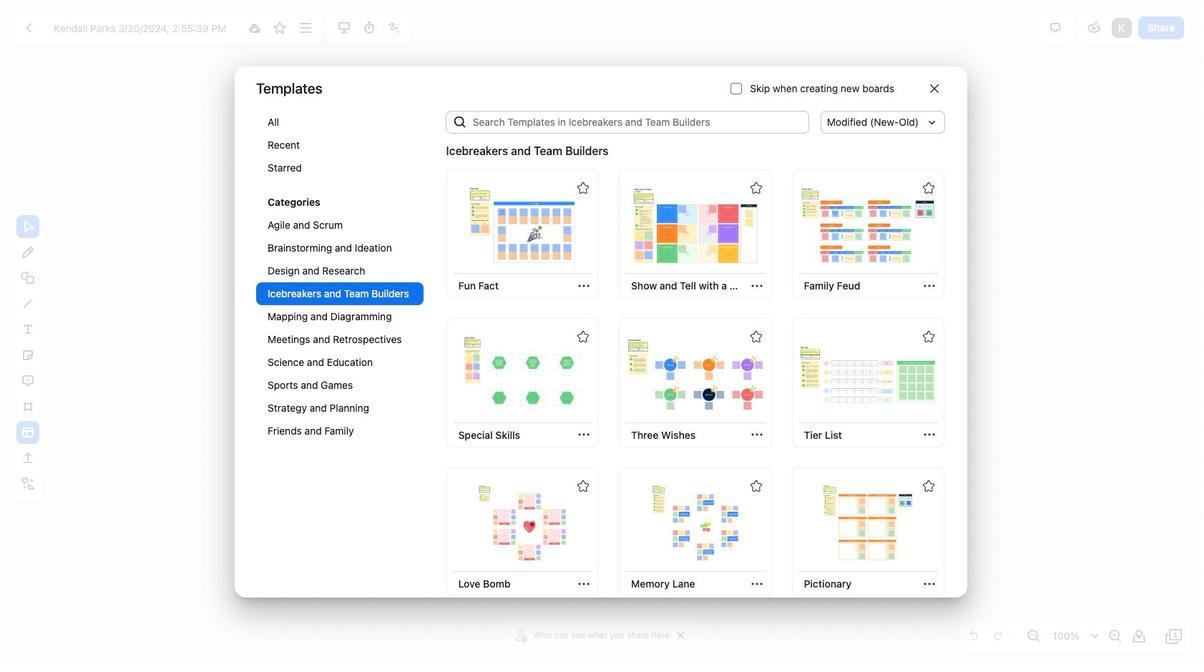 Task type: vqa. For each thing, say whether or not it's contained in the screenshot.
Thumbnail For Family Feud
yes



Task type: locate. For each thing, give the bounding box(es) containing it.
star this whiteboard image inside card for template family feud element
[[923, 183, 935, 194]]

star this whiteboard image
[[578, 332, 589, 343], [751, 332, 762, 343], [751, 481, 762, 492], [923, 481, 935, 492]]

more options image
[[297, 19, 314, 37]]

card for template special skills element
[[446, 319, 599, 448]]

star this whiteboard image for card for template love bomb element
[[578, 481, 589, 492]]

Document name text field
[[43, 16, 241, 39]]

list
[[1111, 16, 1134, 39]]

star this whiteboard image inside card for template memory lane element
[[751, 481, 762, 492]]

card for template fun fact element
[[446, 170, 599, 299]]

categories element
[[256, 111, 423, 457]]

thumbnail for fun fact image
[[455, 186, 591, 266]]

card for template three wishes element
[[619, 319, 772, 448]]

thumbnail for tier list image
[[800, 335, 937, 415]]

comment panel image
[[1047, 19, 1064, 37]]

star this whiteboard image inside card for template show and tell with a twist element
[[751, 183, 762, 194]]

star this whiteboard image inside the card for template special skills element
[[578, 332, 589, 343]]

star this whiteboard image inside card for template tier list element
[[923, 332, 935, 343]]

thumbnail for memory lane image
[[627, 484, 764, 564]]

star this whiteboard image inside card for template love bomb element
[[578, 481, 589, 492]]

star this whiteboard image for card for template family feud element
[[923, 183, 935, 194]]

star this whiteboard image inside card for template three wishes element
[[751, 332, 762, 343]]

status
[[446, 142, 609, 160]]

star this whiteboard image
[[272, 19, 289, 37], [578, 183, 589, 194], [751, 183, 762, 194], [923, 183, 935, 194], [923, 332, 935, 343], [578, 481, 589, 492]]

star this whiteboard image for thumbnail for memory lane
[[751, 481, 762, 492]]

presentation image
[[335, 19, 353, 37]]

card for template memory lane element
[[619, 468, 772, 597]]

laser image
[[386, 19, 403, 37]]

star this whiteboard image for thumbnail for special skills
[[578, 332, 589, 343]]

thumbnail for show and tell with a twist image
[[627, 186, 764, 266]]

list item
[[1111, 16, 1134, 39]]

Search Templates in Icebreakers and Team Builders text field
[[467, 111, 809, 134]]

star this whiteboard image inside card for template pictionary element
[[923, 481, 935, 492]]

thumbnail for three wishes image
[[627, 335, 764, 415]]

star this whiteboard image inside card for template fun fact element
[[578, 183, 589, 194]]

timer image
[[361, 19, 378, 37]]

close image
[[678, 633, 685, 640]]



Task type: describe. For each thing, give the bounding box(es) containing it.
star this whiteboard image for thumbnail for pictionary
[[923, 481, 935, 492]]

pages image
[[1166, 628, 1183, 646]]

star this whiteboard image for card for template fun fact element
[[578, 183, 589, 194]]

zoom out image
[[1025, 628, 1042, 646]]

thumbnail for special skills image
[[455, 335, 591, 415]]

card for template family feud element
[[792, 170, 945, 299]]

star this whiteboard image for card for template tier list element
[[923, 332, 935, 343]]

thumbnail for family feud image
[[800, 186, 937, 266]]

star this whiteboard image for card for template show and tell with a twist element
[[751, 183, 762, 194]]

dashboard image
[[21, 19, 38, 37]]

thumbnail for pictionary image
[[800, 484, 937, 564]]

card for template show and tell with a twist element
[[619, 170, 772, 299]]

card for template love bomb element
[[446, 468, 599, 597]]

card for template pictionary element
[[792, 468, 945, 597]]

close image
[[931, 84, 939, 93]]

zoom in image
[[1107, 628, 1124, 646]]

star this whiteboard image for thumbnail for three wishes
[[751, 332, 762, 343]]

card for template tier list element
[[792, 319, 945, 448]]

thumbnail for love bomb image
[[455, 484, 591, 564]]



